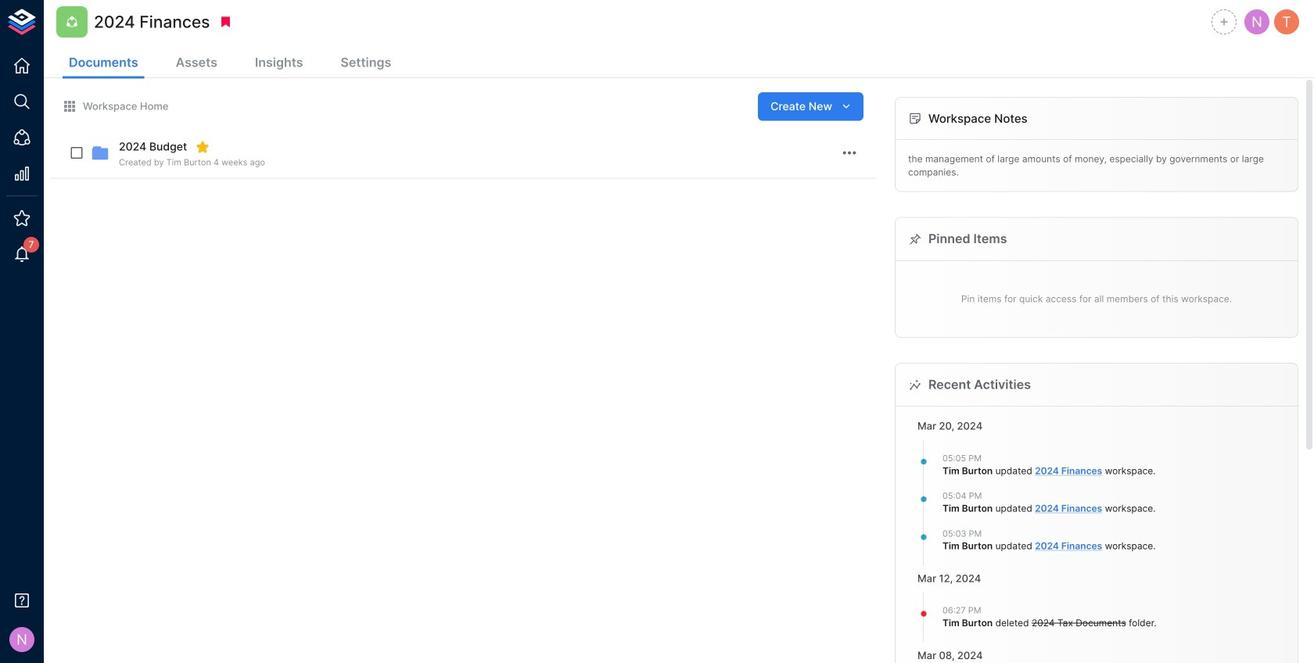 Task type: vqa. For each thing, say whether or not it's contained in the screenshot.
THE SAFETY link on the right
no



Task type: locate. For each thing, give the bounding box(es) containing it.
remove favorite image
[[196, 140, 210, 154]]

remove bookmark image
[[219, 15, 233, 29]]



